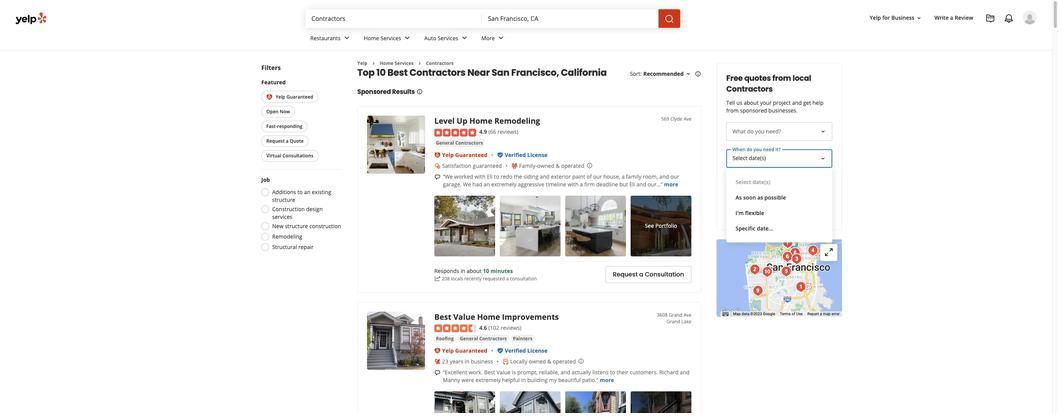 Task type: describe. For each thing, give the bounding box(es) containing it.
helpful
[[503, 377, 520, 384]]

business
[[892, 14, 915, 21]]

guaranteed for best
[[456, 348, 488, 355]]

now
[[280, 109, 290, 115]]

a down minutes
[[507, 276, 509, 283]]

it?
[[776, 146, 781, 153]]

fast-responding button
[[262, 121, 308, 133]]

in inside "excellent work. best value is prompt, reliable, and actually listens to their customers. richard and manny were extremely helpful in building my beautiful patio."
[[522, 377, 526, 384]]

requested
[[483, 276, 505, 283]]

0 vertical spatial general contractors button
[[435, 139, 485, 147]]

an inside the additions to an existing structure
[[304, 189, 311, 196]]

painters
[[513, 336, 533, 343]]

california
[[561, 66, 607, 79]]

responds in about 10 minutes
[[435, 268, 513, 275]]

and up beautiful
[[561, 369, 571, 377]]

1 our from the left
[[594, 173, 602, 180]]

request a consultation
[[613, 271, 685, 279]]

0 vertical spatial eli
[[487, 173, 493, 180]]

(102
[[489, 325, 500, 332]]

patio."
[[583, 377, 599, 384]]

auto services link
[[418, 28, 476, 50]]

recommended button
[[644, 70, 692, 78]]

home services link for sort:
[[380, 60, 414, 67]]

about for us
[[744, 99, 759, 107]]

home inside business categories element
[[364, 34, 380, 42]]

16 chevron down v2 image
[[917, 15, 923, 21]]

help
[[813, 99, 824, 107]]

"excellent
[[443, 369, 468, 377]]

16 yelp guaranteed v2 image
[[267, 94, 273, 101]]

16 speech v2 image for best value home improvements
[[435, 370, 441, 377]]

When do you need it? field
[[727, 150, 833, 243]]

to inside "we worked with eli to redo the siding and exterior paint of our house, a family room, and our garage. we had an extremely aggressive timeline with a firm deadline but eli and our…"
[[494, 173, 500, 180]]

francisco,
[[512, 66, 560, 79]]

yelp inside 'featured' group
[[276, 94, 286, 100]]

yelp guaranteed button for best
[[443, 348, 488, 355]]

locally owned & operated
[[511, 359, 576, 366]]

more link
[[476, 28, 512, 50]]

date(s)
[[753, 179, 771, 186]]

(66
[[489, 128, 497, 136]]

auto
[[425, 34, 437, 42]]

request a quote button
[[262, 136, 309, 147]]

3608
[[658, 312, 668, 319]]

restaurants link
[[304, 28, 358, 50]]

1 vertical spatial structure
[[285, 223, 308, 230]]

painters link
[[512, 336, 534, 343]]

16 chevron right v2 image for contractors
[[417, 60, 423, 67]]

services for 24 chevron down v2 icon
[[438, 34, 459, 42]]

do for when
[[747, 146, 753, 153]]

a inside group
[[286, 138, 289, 145]]

date...
[[757, 225, 774, 232]]

1 vertical spatial general contractors button
[[459, 336, 509, 343]]

16 speech v2 image for level up home remodeling
[[435, 174, 441, 180]]

were
[[462, 377, 475, 384]]

when do you need it?
[[733, 146, 781, 153]]

a left the consultation
[[640, 271, 644, 279]]

general contractors for top general contractors button
[[436, 140, 483, 146]]

actually
[[572, 369, 592, 377]]

verified license for remodeling
[[505, 151, 548, 159]]

do for what
[[748, 128, 754, 135]]

yelp guaranteed for level
[[443, 151, 488, 159]]

16 verified v2 image
[[497, 152, 504, 158]]

none field near
[[488, 14, 653, 23]]

as soon as possible
[[736, 194, 787, 201]]

4.9
[[480, 128, 487, 136]]

family-
[[520, 162, 538, 170]]

and up our…"
[[660, 173, 670, 180]]

request for request a consultation
[[613, 271, 638, 279]]

yelp guaranteed for best
[[443, 348, 488, 355]]

san
[[492, 66, 510, 79]]

0 vertical spatial yelp guaranteed button
[[262, 91, 319, 103]]

redo
[[501, 173, 513, 180]]

projects image
[[987, 14, 996, 23]]

16 satisfactions guaranteed v2 image
[[435, 163, 441, 169]]

quotes
[[745, 73, 772, 84]]

and down family-owned & operated
[[540, 173, 550, 180]]

responding
[[277, 123, 303, 130]]

recommended
[[644, 70, 684, 78]]

improvements
[[502, 312, 559, 323]]

write
[[935, 14, 950, 21]]

project
[[774, 99, 791, 107]]

a right write
[[951, 14, 954, 21]]

home up (102
[[478, 312, 500, 323]]

job
[[262, 176, 270, 184]]

home right top
[[380, 60, 394, 67]]

additions to an existing structure
[[272, 189, 332, 204]]

grand left "lake"
[[667, 319, 681, 325]]

construction
[[310, 223, 341, 230]]

request a quote
[[267, 138, 304, 145]]

1 vertical spatial 10
[[483, 268, 490, 275]]

23
[[443, 359, 449, 366]]

ave for 569 clyde ave
[[684, 116, 692, 123]]

but
[[620, 181, 629, 188]]

owned for best value home improvements
[[529, 359, 546, 366]]

reviews) for improvements
[[501, 325, 522, 332]]

yelp for business
[[871, 14, 915, 21]]

request for request a quote
[[267, 138, 285, 145]]

1 horizontal spatial eli
[[630, 181, 636, 188]]

beautiful
[[559, 377, 581, 384]]

maria w. image
[[1024, 10, 1038, 24]]

worked
[[455, 173, 474, 180]]

soon
[[744, 194, 757, 201]]

operated for best value home improvements
[[553, 359, 576, 366]]

yelp for business button
[[867, 11, 926, 25]]

family
[[627, 173, 642, 180]]

lake
[[682, 319, 692, 325]]

1 vertical spatial best
[[435, 312, 452, 323]]

3608 grand ave grand lake
[[658, 312, 692, 325]]

consultation
[[510, 276, 537, 283]]

get
[[804, 99, 812, 107]]

more link for level up home remodeling
[[665, 181, 679, 188]]

virtual consultations
[[267, 153, 314, 159]]

verified for remodeling
[[505, 151, 526, 159]]

satisfaction
[[443, 162, 472, 170]]

responds
[[435, 268, 460, 275]]

yelp up satisfaction
[[443, 151, 454, 159]]

guaranteed for level
[[456, 151, 488, 159]]

home services link for free quotes from local contractors
[[358, 28, 418, 50]]

16 trending v2 image
[[435, 276, 441, 282]]

write a review
[[935, 14, 974, 21]]

24 chevron down v2 image for home services
[[403, 33, 412, 43]]

more for best value home improvements
[[600, 377, 615, 384]]

write a review link
[[932, 11, 977, 25]]

additions
[[272, 189, 296, 196]]

& for best value home improvements
[[548, 359, 552, 366]]

us
[[737, 99, 743, 107]]

4.6
[[480, 325, 487, 332]]

23 years in business
[[443, 359, 493, 366]]

specific date... button
[[733, 221, 827, 237]]

notifications image
[[1005, 14, 1014, 23]]

What do you need? field
[[727, 122, 833, 141]]

none field find
[[312, 14, 476, 23]]

and inside 'tell us about your project and get help from sponsored businesses.'
[[793, 99, 802, 107]]

from inside free quotes from local contractors
[[773, 73, 792, 84]]

get
[[763, 208, 774, 217]]

general contractors for the bottom general contractors button
[[460, 336, 507, 343]]

satisfaction guaranteed
[[443, 162, 502, 170]]

yelp guaranteed button for level
[[443, 151, 488, 159]]

guaranteed
[[473, 162, 502, 170]]

open now button
[[262, 106, 295, 118]]

verified license button for remodeling
[[505, 151, 548, 159]]

user actions element
[[864, 10, 1049, 57]]

reliable,
[[540, 369, 560, 377]]

select
[[736, 179, 752, 186]]

to inside "excellent work. best value is prompt, reliable, and actually listens to their customers. richard and manny were extremely helpful in building my beautiful patio."
[[611, 369, 616, 377]]

best for top
[[388, 66, 408, 79]]

1 vertical spatial home services
[[380, 60, 414, 67]]

you for need
[[754, 146, 763, 153]]

restaurants
[[311, 34, 341, 42]]

auto services
[[425, 34, 459, 42]]

recently
[[465, 276, 482, 283]]

new structure construction
[[272, 223, 341, 230]]

years
[[450, 359, 464, 366]]

0 vertical spatial in
[[461, 268, 466, 275]]



Task type: vqa. For each thing, say whether or not it's contained in the screenshot.
Get started button
yes



Task type: locate. For each thing, give the bounding box(es) containing it.
and right richard
[[680, 369, 690, 377]]

best value home improvements link
[[435, 312, 559, 323]]

1 horizontal spatial about
[[744, 99, 759, 107]]

verified license button up family-
[[505, 151, 548, 159]]

to left redo
[[494, 173, 500, 180]]

deadline
[[597, 181, 619, 188]]

4.9 star rating image
[[435, 129, 477, 137]]

near
[[468, 66, 490, 79]]

fast-
[[267, 123, 277, 130]]

0 vertical spatial general contractors link
[[435, 139, 485, 147]]

0 vertical spatial remodeling
[[495, 116, 541, 126]]

from
[[773, 73, 792, 84], [727, 107, 739, 114]]

2 horizontal spatial best
[[485, 369, 496, 377]]

0 vertical spatial with
[[475, 173, 486, 180]]

building
[[528, 377, 548, 384]]

guaranteed inside button
[[287, 94, 313, 100]]

verified up 16 family owned v2 icon
[[505, 151, 526, 159]]

tell us about your project and get help from sponsored businesses.
[[727, 99, 824, 114]]

clyde
[[671, 116, 683, 123]]

in
[[461, 268, 466, 275], [465, 359, 470, 366], [522, 377, 526, 384]]

manny
[[443, 377, 461, 384]]

24 chevron down v2 image right restaurants
[[342, 33, 352, 43]]

0 vertical spatial general contractors
[[436, 140, 483, 146]]

0 vertical spatial verified license
[[505, 151, 548, 159]]

home services link
[[358, 28, 418, 50], [380, 60, 414, 67]]

license up family-
[[528, 151, 548, 159]]

0 vertical spatial verified
[[505, 151, 526, 159]]

option group
[[259, 176, 342, 254]]

2 license from the top
[[528, 348, 548, 355]]

2 verified license button from the top
[[505, 348, 548, 355]]

eli down the family
[[630, 181, 636, 188]]

best value home improvements
[[435, 312, 559, 323]]

2 vertical spatial in
[[522, 377, 526, 384]]

from inside 'tell us about your project and get help from sponsored businesses.'
[[727, 107, 739, 114]]

value inside "excellent work. best value is prompt, reliable, and actually listens to their customers. richard and manny were extremely helpful in building my beautiful patio."
[[497, 369, 511, 377]]

1 vertical spatial you
[[754, 146, 763, 153]]

license for level up home remodeling
[[528, 151, 548, 159]]

0 horizontal spatial eli
[[487, 173, 493, 180]]

reviews) right the (66
[[498, 128, 519, 136]]

0 vertical spatial from
[[773, 73, 792, 84]]

0 vertical spatial home services
[[364, 34, 401, 42]]

quote
[[290, 138, 304, 145]]

1 vertical spatial eli
[[630, 181, 636, 188]]

see portfolio link
[[631, 196, 692, 257]]

sponsored results
[[358, 88, 415, 97]]

0 vertical spatial request
[[267, 138, 285, 145]]

grand
[[669, 312, 683, 319], [667, 319, 681, 325]]

16 info v2 image
[[696, 71, 702, 77], [417, 89, 423, 95]]

yelp guaranteed button up the satisfaction guaranteed
[[443, 151, 488, 159]]

1 vertical spatial from
[[727, 107, 739, 114]]

0 horizontal spatial best
[[388, 66, 408, 79]]

in right the 'years'
[[465, 359, 470, 366]]

0 horizontal spatial about
[[467, 268, 482, 275]]

& for level up home remodeling
[[556, 162, 560, 170]]

0 vertical spatial reviews)
[[498, 128, 519, 136]]

services down find text box
[[381, 34, 401, 42]]

services
[[381, 34, 401, 42], [438, 34, 459, 42], [395, 60, 414, 67]]

owned for level up home remodeling
[[538, 162, 555, 170]]

24 chevron down v2 image inside home services link
[[403, 33, 412, 43]]

home services link up results
[[380, 60, 414, 67]]

0 vertical spatial yelp guaranteed
[[276, 94, 313, 100]]

1 vertical spatial more
[[600, 377, 615, 384]]

free
[[727, 73, 743, 84]]

verified for improvements
[[505, 348, 526, 355]]

what do you need?
[[733, 128, 782, 135]]

0 horizontal spatial 16 info v2 image
[[417, 89, 423, 95]]

more link right our…"
[[665, 181, 679, 188]]

in down prompt,
[[522, 377, 526, 384]]

garage.
[[443, 181, 462, 188]]

structure down construction design services
[[285, 223, 308, 230]]

specific
[[736, 225, 756, 232]]

business
[[471, 359, 493, 366]]

0 horizontal spatial &
[[548, 359, 552, 366]]

yelp up 23
[[443, 348, 454, 355]]

option group containing job
[[259, 176, 342, 254]]

home up 4.9
[[470, 116, 493, 126]]

remodeling up 4.9 (66 reviews)
[[495, 116, 541, 126]]

2 vertical spatial yelp guaranteed
[[443, 348, 488, 355]]

with up had
[[475, 173, 486, 180]]

reviews) up painters
[[501, 325, 522, 332]]

0 horizontal spatial none field
[[312, 14, 476, 23]]

208
[[442, 276, 450, 283]]

2 vertical spatial to
[[611, 369, 616, 377]]

1 horizontal spatial from
[[773, 73, 792, 84]]

a left firm
[[580, 181, 583, 188]]

our right of in the top right of the page
[[594, 173, 602, 180]]

None search field
[[306, 9, 682, 28]]

1 vertical spatial about
[[467, 268, 482, 275]]

about up recently
[[467, 268, 482, 275]]

extremely inside "excellent work. best value is prompt, reliable, and actually listens to their customers. richard and manny were extremely helpful in building my beautiful patio."
[[476, 377, 501, 384]]

a left quote on the top left
[[286, 138, 289, 145]]

1 vertical spatial guaranteed
[[456, 151, 488, 159]]

24 chevron down v2 image inside restaurants link
[[342, 33, 352, 43]]

for
[[883, 14, 891, 21]]

1 vertical spatial remodeling
[[272, 233, 303, 241]]

1 vertical spatial yelp guaranteed
[[443, 151, 488, 159]]

0 vertical spatial value
[[454, 312, 476, 323]]

1 vertical spatial 16 speech v2 image
[[435, 370, 441, 377]]

local
[[793, 73, 812, 84]]

0 vertical spatial best
[[388, 66, 408, 79]]

info icon image
[[587, 163, 593, 169], [587, 163, 593, 169], [579, 359, 585, 365], [579, 359, 585, 365]]

10 up 208 locals recently requested a consultation
[[483, 268, 490, 275]]

free quotes from local contractors
[[727, 73, 812, 95]]

from down tell
[[727, 107, 739, 114]]

0 vertical spatial owned
[[538, 162, 555, 170]]

best up results
[[388, 66, 408, 79]]

services up results
[[395, 60, 414, 67]]

& up exterior
[[556, 162, 560, 170]]

1 horizontal spatial more link
[[665, 181, 679, 188]]

yelp link
[[358, 60, 368, 67]]

listens
[[593, 369, 609, 377]]

1 horizontal spatial &
[[556, 162, 560, 170]]

general for top general contractors button
[[436, 140, 455, 146]]

1 horizontal spatial none field
[[488, 14, 653, 23]]

24 chevron down v2 image right more
[[497, 33, 506, 43]]

0 vertical spatial operated
[[562, 162, 585, 170]]

yelp guaranteed up the satisfaction guaranteed
[[443, 151, 488, 159]]

1 vertical spatial extremely
[[476, 377, 501, 384]]

extremely inside "we worked with eli to redo the siding and exterior paint of our house, a family room, and our garage. we had an extremely aggressive timeline with a firm deadline but eli and our…"
[[492, 181, 517, 188]]

verified
[[505, 151, 526, 159], [505, 348, 526, 355]]

24 chevron down v2 image inside more link
[[497, 33, 506, 43]]

0 horizontal spatial 24 chevron down v2 image
[[342, 33, 352, 43]]

locally
[[511, 359, 528, 366]]

owned up siding
[[538, 162, 555, 170]]

0 horizontal spatial an
[[304, 189, 311, 196]]

a up the but
[[622, 173, 625, 180]]

you for need?
[[756, 128, 765, 135]]

construction
[[272, 206, 305, 213]]

operated up paint
[[562, 162, 585, 170]]

more right our…"
[[665, 181, 679, 188]]

home services up results
[[380, 60, 414, 67]]

1 vertical spatial yelp guaranteed button
[[443, 151, 488, 159]]

0 vertical spatial 16 info v2 image
[[696, 71, 702, 77]]

16 info v2 image right 16 chevron down v2 icon
[[696, 71, 702, 77]]

ave inside 3608 grand ave grand lake
[[684, 312, 692, 319]]

16 chevron right v2 image right yelp link
[[371, 60, 377, 67]]

0 horizontal spatial more
[[600, 377, 615, 384]]

you
[[756, 128, 765, 135], [754, 146, 763, 153]]

1 vertical spatial to
[[298, 189, 303, 196]]

an right had
[[484, 181, 490, 188]]

4.6 star rating image
[[435, 325, 477, 333]]

1 verified license from the top
[[505, 151, 548, 159]]

ave right 3608
[[684, 312, 692, 319]]

existing
[[312, 189, 332, 196]]

with down paint
[[568, 181, 579, 188]]

about for in
[[467, 268, 482, 275]]

general contractors down the 4.6
[[460, 336, 507, 343]]

1 vertical spatial ave
[[684, 312, 692, 319]]

  text field
[[727, 177, 833, 195]]

contractors inside free quotes from local contractors
[[727, 84, 773, 95]]

verified license
[[505, 151, 548, 159], [505, 348, 548, 355]]

1 horizontal spatial our
[[671, 173, 680, 180]]

reviews) for remodeling
[[498, 128, 519, 136]]

1 vertical spatial in
[[465, 359, 470, 366]]

1 horizontal spatial 16 info v2 image
[[696, 71, 702, 77]]

1 verified license button from the top
[[505, 151, 548, 159]]

16 years in business v2 image
[[435, 359, 441, 365]]

1 none field from the left
[[312, 14, 476, 23]]

an inside "we worked with eli to redo the siding and exterior paint of our house, a family room, and our garage. we had an extremely aggressive timeline with a firm deadline but eli and our…"
[[484, 181, 490, 188]]

16 chevron right v2 image for home services
[[371, 60, 377, 67]]

1 24 chevron down v2 image from the left
[[342, 33, 352, 43]]

24 chevron down v2 image for more
[[497, 33, 506, 43]]

16 info v2 image right results
[[417, 89, 423, 95]]

more down 'listens'
[[600, 377, 615, 384]]

1 verified from the top
[[505, 151, 526, 159]]

open
[[267, 109, 279, 115]]

best down business
[[485, 369, 496, 377]]

Find text field
[[312, 14, 476, 23]]

None field
[[312, 14, 476, 23], [488, 14, 653, 23]]

firm
[[585, 181, 595, 188]]

home services inside business categories element
[[364, 34, 401, 42]]

verified license button for improvements
[[505, 348, 548, 355]]

0 horizontal spatial 16 chevron right v2 image
[[371, 60, 377, 67]]

1 horizontal spatial 16 chevron right v2 image
[[417, 60, 423, 67]]

1 license from the top
[[528, 151, 548, 159]]

0 vertical spatial about
[[744, 99, 759, 107]]

1 horizontal spatial more
[[665, 181, 679, 188]]

see portfolio
[[645, 223, 678, 230]]

select date(s) button
[[733, 175, 827, 190]]

home up yelp link
[[364, 34, 380, 42]]

in up locals
[[461, 268, 466, 275]]

1 vertical spatial more link
[[600, 377, 615, 384]]

yelp inside user actions element
[[871, 14, 882, 21]]

1 vertical spatial general contractors
[[460, 336, 507, 343]]

Near text field
[[488, 14, 653, 23]]

and left get in the right top of the page
[[793, 99, 802, 107]]

10 right top
[[377, 66, 386, 79]]

operated up "excellent work. best value is prompt, reliable, and actually listens to their customers. richard and manny were extremely helpful in building my beautiful patio."
[[553, 359, 576, 366]]

0 vertical spatial verified license button
[[505, 151, 548, 159]]

license for best value home improvements
[[528, 348, 548, 355]]

2 verified license from the top
[[505, 348, 548, 355]]

general contractors
[[436, 140, 483, 146], [460, 336, 507, 343]]

your
[[761, 99, 772, 107]]

1 vertical spatial &
[[548, 359, 552, 366]]

best inside "excellent work. best value is prompt, reliable, and actually listens to their customers. richard and manny were extremely helpful in building my beautiful patio."
[[485, 369, 496, 377]]

1 vertical spatial general
[[460, 336, 478, 343]]

minutes
[[491, 268, 513, 275]]

siding
[[524, 173, 539, 180]]

general down 4.9 star rating "image" on the top
[[436, 140, 455, 146]]

general contractors link down the 4.6
[[459, 336, 509, 343]]

home services down find text box
[[364, 34, 401, 42]]

new
[[272, 223, 284, 230]]

general contractors link down 4.9 star rating "image" on the top
[[435, 139, 485, 147]]

verified license button down painters button
[[505, 348, 548, 355]]

the
[[514, 173, 523, 180]]

roofing link
[[435, 336, 456, 343]]

0 horizontal spatial request
[[267, 138, 285, 145]]

possible
[[765, 194, 787, 201]]

2 ave from the top
[[684, 312, 692, 319]]

0 vertical spatial to
[[494, 173, 500, 180]]

as
[[736, 194, 742, 201]]

home services link down find text box
[[358, 28, 418, 50]]

yelp right 16 yelp guaranteed v2 image
[[276, 94, 286, 100]]

i'm flexible button
[[733, 206, 827, 221]]

yelp guaranteed up 'now'
[[276, 94, 313, 100]]

verified license up family-
[[505, 151, 548, 159]]

house,
[[604, 173, 621, 180]]

sponsored
[[741, 107, 768, 114]]

eli
[[487, 173, 493, 180], [630, 181, 636, 188]]

more
[[482, 34, 495, 42]]

more link down 'listens'
[[600, 377, 615, 384]]

best
[[388, 66, 408, 79], [435, 312, 452, 323], [485, 369, 496, 377]]

16 chevron right v2 image left contractors link at left
[[417, 60, 423, 67]]

sponsored
[[358, 88, 391, 97]]

1 ave from the top
[[684, 116, 692, 123]]

remodeling up structural
[[272, 233, 303, 241]]

reviews)
[[498, 128, 519, 136], [501, 325, 522, 332]]

general for the bottom general contractors button
[[460, 336, 478, 343]]

guaranteed up 'now'
[[287, 94, 313, 100]]

2 16 speech v2 image from the top
[[435, 370, 441, 377]]

24 chevron down v2 image
[[460, 33, 469, 43]]

1 horizontal spatial general
[[460, 336, 478, 343]]

best up 4.6 star rating image
[[435, 312, 452, 323]]

our
[[594, 173, 602, 180], [671, 173, 680, 180]]

0 vertical spatial 16 speech v2 image
[[435, 174, 441, 180]]

0 vertical spatial 10
[[377, 66, 386, 79]]

extremely down redo
[[492, 181, 517, 188]]

search image
[[665, 14, 674, 23]]

1 vertical spatial license
[[528, 348, 548, 355]]

1 horizontal spatial with
[[568, 181, 579, 188]]

request inside 'featured' group
[[267, 138, 285, 145]]

1 vertical spatial general contractors link
[[459, 336, 509, 343]]

general contractors button down 4.9 star rating "image" on the top
[[435, 139, 485, 147]]

to inside the additions to an existing structure
[[298, 189, 303, 196]]

16 speech v2 image down 16 years in business v2 icon
[[435, 370, 441, 377]]

0 horizontal spatial remodeling
[[272, 233, 303, 241]]

structure inside the additions to an existing structure
[[272, 197, 296, 204]]

0 vertical spatial do
[[748, 128, 754, 135]]

1 horizontal spatial request
[[613, 271, 638, 279]]

our…"
[[648, 181, 663, 188]]

16 family owned v2 image
[[512, 163, 518, 169]]

featured group
[[260, 79, 342, 164]]

general down 4.6 star rating image
[[460, 336, 478, 343]]

verified license for improvements
[[505, 348, 548, 355]]

2 horizontal spatial to
[[611, 369, 616, 377]]

ave for 3608 grand ave grand lake
[[684, 312, 692, 319]]

yelp left for
[[871, 14, 882, 21]]

you left need?
[[756, 128, 765, 135]]

extremely
[[492, 181, 517, 188], [476, 377, 501, 384]]

you left need
[[754, 146, 763, 153]]

services for 24 chevron down v2 image within the home services link
[[381, 34, 401, 42]]

0 vertical spatial general
[[436, 140, 455, 146]]

16 speech v2 image
[[435, 174, 441, 180], [435, 370, 441, 377]]

yelp guaranteed button up 23 years in business
[[443, 348, 488, 355]]

1 vertical spatial home services link
[[380, 60, 414, 67]]

16 chevron right v2 image
[[371, 60, 377, 67], [417, 60, 423, 67]]

0 vertical spatial more
[[665, 181, 679, 188]]

extremely down the work.
[[476, 377, 501, 384]]

more link
[[665, 181, 679, 188], [600, 377, 615, 384]]

yelp up sponsored
[[358, 60, 368, 67]]

1 vertical spatial with
[[568, 181, 579, 188]]

owned up prompt,
[[529, 359, 546, 366]]

2 16 chevron right v2 image from the left
[[417, 60, 423, 67]]

0 horizontal spatial value
[[454, 312, 476, 323]]

and down the family
[[637, 181, 647, 188]]

about inside 'tell us about your project and get help from sponsored businesses.'
[[744, 99, 759, 107]]

1 horizontal spatial to
[[494, 173, 500, 180]]

1 16 speech v2 image from the top
[[435, 174, 441, 180]]

verified up 'locally'
[[505, 348, 526, 355]]

0 vertical spatial more link
[[665, 181, 679, 188]]

2 horizontal spatial 24 chevron down v2 image
[[497, 33, 506, 43]]

family-owned & operated
[[520, 162, 585, 170]]

1 vertical spatial do
[[747, 146, 753, 153]]

our right room,
[[671, 173, 680, 180]]

as soon as possible button
[[733, 190, 827, 206]]

yelp guaranteed button up 'now'
[[262, 91, 319, 103]]

ave right "clyde"
[[684, 116, 692, 123]]

16 verified v2 image
[[497, 348, 504, 355]]

1 vertical spatial verified license
[[505, 348, 548, 355]]

16 locally owned v2 image
[[503, 359, 509, 365]]

design
[[306, 206, 323, 213]]

as
[[758, 194, 764, 201]]

locals
[[451, 276, 464, 283]]

general contractors button down the 4.6
[[459, 336, 509, 343]]

24 chevron down v2 image for restaurants
[[342, 33, 352, 43]]

1 vertical spatial operated
[[553, 359, 576, 366]]

from left local
[[773, 73, 792, 84]]

do right when
[[747, 146, 753, 153]]

0 horizontal spatial general
[[436, 140, 455, 146]]

remodeling
[[495, 116, 541, 126], [272, 233, 303, 241]]

best for "excellent
[[485, 369, 496, 377]]

yelp guaranteed inside button
[[276, 94, 313, 100]]

2 our from the left
[[671, 173, 680, 180]]

1 vertical spatial 16 info v2 image
[[417, 89, 423, 95]]

2 verified from the top
[[505, 348, 526, 355]]

4.6 (102 reviews)
[[480, 325, 522, 332]]

services left 24 chevron down v2 icon
[[438, 34, 459, 42]]

24 chevron down v2 image
[[342, 33, 352, 43], [403, 33, 412, 43], [497, 33, 506, 43]]

business categories element
[[304, 28, 1038, 50]]

when
[[733, 146, 746, 153]]

1 vertical spatial verified license button
[[505, 348, 548, 355]]

2 24 chevron down v2 image from the left
[[403, 33, 412, 43]]

up
[[457, 116, 468, 126]]

level
[[435, 116, 455, 126]]

2 none field from the left
[[488, 14, 653, 23]]

an
[[484, 181, 490, 188], [304, 189, 311, 196]]

24 chevron down v2 image left auto
[[403, 33, 412, 43]]

request
[[267, 138, 285, 145], [613, 271, 638, 279]]

569
[[662, 116, 670, 123]]

painters button
[[512, 336, 534, 343]]

grand right 3608
[[669, 312, 683, 319]]

iconyelpguaranteedbadgesmall image
[[435, 152, 441, 158], [435, 152, 441, 158], [435, 348, 441, 355], [435, 348, 441, 355]]

0 horizontal spatial to
[[298, 189, 303, 196]]

top 10 best contractors near san francisco, california
[[358, 66, 607, 79]]

569 clyde ave
[[662, 116, 692, 123]]

2 vertical spatial guaranteed
[[456, 348, 488, 355]]

top
[[358, 66, 375, 79]]

0 vertical spatial you
[[756, 128, 765, 135]]

3 24 chevron down v2 image from the left
[[497, 33, 506, 43]]

enter
[[733, 182, 747, 189]]

1 vertical spatial reviews)
[[501, 325, 522, 332]]

0 vertical spatial &
[[556, 162, 560, 170]]

0 vertical spatial an
[[484, 181, 490, 188]]

1 vertical spatial request
[[613, 271, 638, 279]]

1 vertical spatial an
[[304, 189, 311, 196]]

1 horizontal spatial 10
[[483, 268, 490, 275]]

1 16 chevron right v2 image from the left
[[371, 60, 377, 67]]

0 vertical spatial structure
[[272, 197, 296, 204]]

guaranteed up the satisfaction guaranteed
[[456, 151, 488, 159]]

license up the locally owned & operated
[[528, 348, 548, 355]]

verified license down painters button
[[505, 348, 548, 355]]

16 chevron down v2 image
[[686, 71, 692, 77]]

contractors link
[[426, 60, 454, 67]]

license
[[528, 151, 548, 159], [528, 348, 548, 355]]

more link for best value home improvements
[[600, 377, 615, 384]]

structure down additions
[[272, 197, 296, 204]]

value left is
[[497, 369, 511, 377]]

operated for level up home remodeling
[[562, 162, 585, 170]]

yelp guaranteed up 23 years in business
[[443, 348, 488, 355]]

more for level up home remodeling
[[665, 181, 679, 188]]



